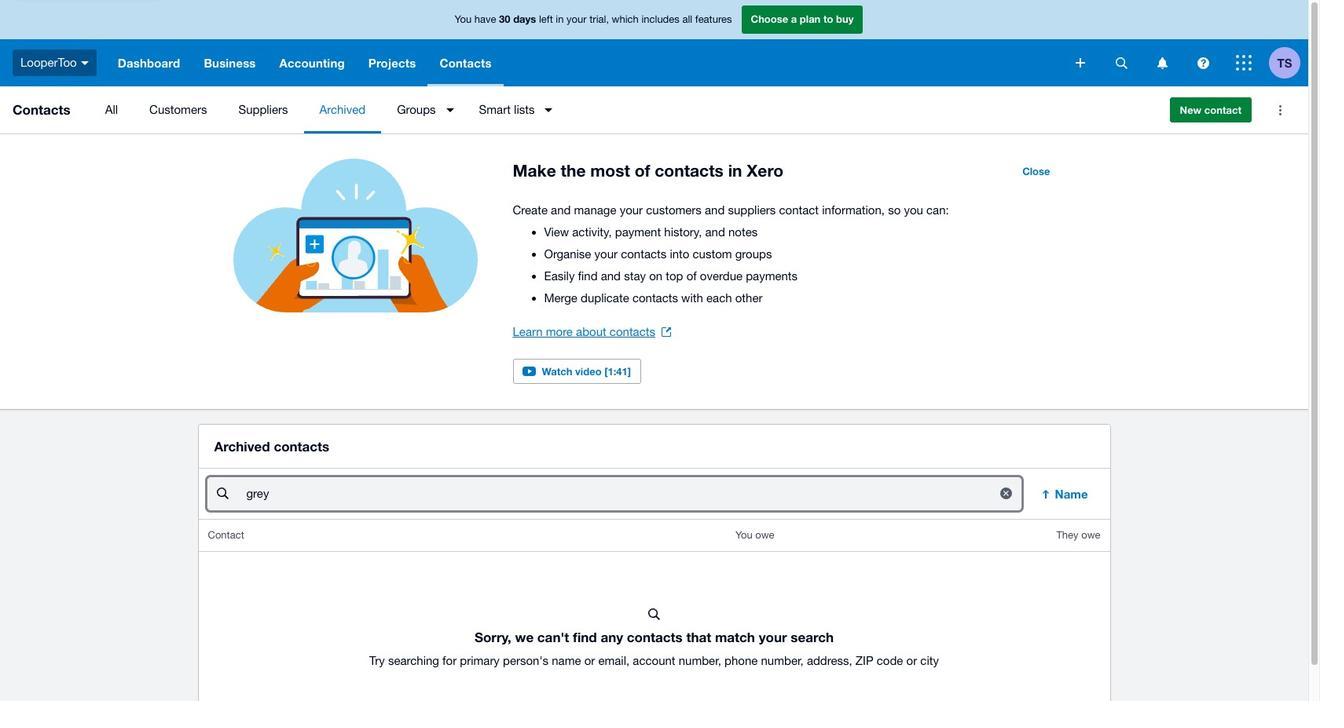 Task type: describe. For each thing, give the bounding box(es) containing it.
groups
[[397, 103, 436, 116]]

video
[[575, 365, 602, 378]]

close
[[1023, 165, 1050, 178]]

view
[[544, 226, 569, 239]]

contact
[[208, 530, 244, 542]]

and up custom
[[705, 226, 725, 239]]

choose a plan to buy
[[751, 13, 854, 25]]

ts
[[1278, 55, 1292, 70]]

about
[[576, 325, 606, 339]]

new contact
[[1180, 104, 1242, 116]]

2 number, from the left
[[761, 655, 804, 668]]

each
[[707, 292, 732, 305]]

any
[[601, 630, 623, 646]]

easily
[[544, 270, 575, 283]]

into
[[670, 248, 690, 261]]

your inside you have 30 days left in your trial, which includes all features
[[567, 14, 587, 25]]

easily find and stay on top of overdue payments
[[544, 270, 798, 283]]

you
[[904, 204, 923, 217]]

other
[[735, 292, 763, 305]]

your down the activity,
[[595, 248, 618, 261]]

new contact button
[[1170, 97, 1252, 123]]

primary
[[460, 655, 500, 668]]

zip
[[856, 655, 874, 668]]

suppliers button
[[223, 86, 304, 134]]

so
[[888, 204, 901, 217]]

left
[[539, 14, 553, 25]]

notes
[[729, 226, 758, 239]]

view activity, payment history, and notes
[[544, 226, 758, 239]]

all button
[[89, 86, 134, 134]]

xero
[[747, 161, 784, 181]]

find inside contact list table element
[[573, 630, 597, 646]]

groups
[[735, 248, 772, 261]]

close button
[[1013, 159, 1060, 184]]

accounting
[[279, 56, 345, 70]]

all
[[682, 14, 693, 25]]

try searching for primary person's name or email, account number, phone number, address, zip code or city
[[369, 655, 939, 668]]

which
[[612, 14, 639, 25]]

sorry,
[[475, 630, 511, 646]]

days
[[513, 13, 536, 25]]

a
[[791, 13, 797, 25]]

city
[[921, 655, 939, 668]]

merge
[[544, 292, 578, 305]]

custom
[[693, 248, 732, 261]]

1 number, from the left
[[679, 655, 721, 668]]

1 horizontal spatial svg image
[[1197, 57, 1209, 69]]

business
[[204, 56, 256, 70]]

watch
[[542, 365, 573, 378]]

in for left
[[556, 14, 564, 25]]

features
[[695, 14, 732, 25]]

Search for a contact field
[[245, 480, 985, 509]]

and left the suppliers
[[705, 204, 725, 217]]

suppliers
[[728, 204, 776, 217]]

watch video [1:41]
[[542, 365, 631, 378]]

groups button
[[381, 86, 463, 134]]

owe for you owe
[[755, 530, 775, 542]]

for
[[443, 655, 457, 668]]

buy
[[836, 13, 854, 25]]

merge duplicate contacts with each other
[[544, 292, 763, 305]]

includes
[[642, 14, 680, 25]]

loopertoo button
[[0, 39, 106, 86]]

0 vertical spatial of
[[635, 161, 650, 181]]

searching
[[388, 655, 439, 668]]

and up duplicate
[[601, 270, 621, 283]]

account
[[633, 655, 676, 668]]

archived contacts
[[214, 439, 329, 455]]

duplicate
[[581, 292, 629, 305]]

your inside contact list table element
[[759, 630, 787, 646]]

activity,
[[572, 226, 612, 239]]

top
[[666, 270, 683, 283]]

in for contacts
[[728, 161, 742, 181]]

0 vertical spatial find
[[578, 270, 598, 283]]

new
[[1180, 104, 1202, 116]]

contacts button
[[428, 39, 503, 86]]

stay
[[624, 270, 646, 283]]

payments
[[746, 270, 798, 283]]

organise
[[544, 248, 591, 261]]

you owe
[[736, 530, 775, 542]]

make
[[513, 161, 556, 181]]

svg image inside loopertoo popup button
[[81, 61, 89, 65]]

match
[[715, 630, 755, 646]]

actions menu image
[[1265, 94, 1296, 126]]

menu containing all
[[89, 86, 1157, 134]]

make the most of contacts in xero
[[513, 161, 784, 181]]

watch video [1:41] button
[[513, 359, 641, 384]]

contact inside button
[[1205, 104, 1242, 116]]

projects button
[[357, 39, 428, 86]]

on
[[649, 270, 663, 283]]

trial,
[[590, 14, 609, 25]]

owe for they owe
[[1082, 530, 1101, 542]]

loopertoo
[[20, 56, 77, 69]]

have
[[475, 14, 496, 25]]



Task type: locate. For each thing, give the bounding box(es) containing it.
svg image right loopertoo
[[81, 61, 89, 65]]

0 vertical spatial in
[[556, 14, 564, 25]]

1 or from the left
[[584, 655, 595, 668]]

number, down search
[[761, 655, 804, 668]]

1 vertical spatial find
[[573, 630, 597, 646]]

archived button
[[304, 86, 381, 134]]

your right match at right
[[759, 630, 787, 646]]

archived for archived contacts
[[214, 439, 270, 455]]

30
[[499, 13, 511, 25]]

of right 'top'
[[687, 270, 697, 283]]

you
[[455, 14, 472, 25], [736, 530, 753, 542]]

banner containing ts
[[0, 0, 1309, 86]]

you for you owe
[[736, 530, 753, 542]]

1 horizontal spatial of
[[687, 270, 697, 283]]

svg image
[[1236, 55, 1252, 71], [1116, 57, 1127, 69], [1157, 57, 1167, 69], [1076, 58, 1085, 68]]

code
[[877, 655, 903, 668]]

1 horizontal spatial owe
[[1082, 530, 1101, 542]]

1 vertical spatial you
[[736, 530, 753, 542]]

1 horizontal spatial contact
[[1205, 104, 1242, 116]]

clear image
[[991, 478, 1022, 509]]

in left "xero"
[[728, 161, 742, 181]]

1 horizontal spatial number,
[[761, 655, 804, 668]]

email,
[[598, 655, 630, 668]]

0 vertical spatial you
[[455, 14, 472, 25]]

2 or from the left
[[907, 655, 917, 668]]

name
[[1055, 487, 1088, 502]]

smart lists
[[479, 103, 535, 116]]

of
[[635, 161, 650, 181], [687, 270, 697, 283]]

dashboard
[[118, 56, 180, 70]]

you inside contact list table element
[[736, 530, 753, 542]]

contact list table element
[[198, 520, 1110, 702]]

0 vertical spatial contacts
[[440, 56, 492, 70]]

create
[[513, 204, 548, 217]]

find
[[578, 270, 598, 283], [573, 630, 597, 646]]

contact right the suppliers
[[779, 204, 819, 217]]

0 horizontal spatial svg image
[[81, 61, 89, 65]]

try
[[369, 655, 385, 668]]

1 horizontal spatial or
[[907, 655, 917, 668]]

menu
[[89, 86, 1157, 134]]

they
[[1057, 530, 1079, 542]]

1 vertical spatial of
[[687, 270, 697, 283]]

contacts down loopertoo
[[13, 101, 70, 118]]

can:
[[927, 204, 949, 217]]

contact
[[1205, 104, 1242, 116], [779, 204, 819, 217]]

or left city
[[907, 655, 917, 668]]

projects
[[368, 56, 416, 70]]

and up view
[[551, 204, 571, 217]]

0 horizontal spatial owe
[[755, 530, 775, 542]]

business button
[[192, 39, 268, 86]]

owe
[[755, 530, 775, 542], [1082, 530, 1101, 542]]

search
[[791, 630, 834, 646]]

2 owe from the left
[[1082, 530, 1101, 542]]

contacts inside popup button
[[440, 56, 492, 70]]

we
[[515, 630, 534, 646]]

to
[[824, 13, 833, 25]]

1 vertical spatial archived
[[214, 439, 270, 455]]

phone
[[725, 655, 758, 668]]

you have 30 days left in your trial, which includes all features
[[455, 13, 732, 25]]

find up duplicate
[[578, 270, 598, 283]]

customers button
[[134, 86, 223, 134]]

number, down that
[[679, 655, 721, 668]]

ts button
[[1269, 39, 1309, 86]]

contacts inside contact list table element
[[627, 630, 683, 646]]

0 horizontal spatial number,
[[679, 655, 721, 668]]

1 vertical spatial in
[[728, 161, 742, 181]]

you inside you have 30 days left in your trial, which includes all features
[[455, 14, 472, 25]]

1 horizontal spatial in
[[728, 161, 742, 181]]

organise your contacts into custom groups
[[544, 248, 772, 261]]

sorry, we can't find any contacts that match your search
[[475, 630, 834, 646]]

plan
[[800, 13, 821, 25]]

0 horizontal spatial or
[[584, 655, 595, 668]]

1 vertical spatial contacts
[[13, 101, 70, 118]]

can't
[[537, 630, 569, 646]]

more
[[546, 325, 573, 339]]

customers
[[646, 204, 702, 217]]

of right "most"
[[635, 161, 650, 181]]

your up payment at top
[[620, 204, 643, 217]]

1 horizontal spatial you
[[736, 530, 753, 542]]

accounting button
[[268, 39, 357, 86]]

1 horizontal spatial archived
[[319, 103, 366, 116]]

they owe
[[1057, 530, 1101, 542]]

and
[[551, 204, 571, 217], [705, 204, 725, 217], [705, 226, 725, 239], [601, 270, 621, 283]]

history,
[[664, 226, 702, 239]]

your
[[567, 14, 587, 25], [620, 204, 643, 217], [595, 248, 618, 261], [759, 630, 787, 646]]

learn more about contacts
[[513, 325, 655, 339]]

or right name
[[584, 655, 595, 668]]

smart
[[479, 103, 511, 116]]

all
[[105, 103, 118, 116]]

svg image
[[1197, 57, 1209, 69], [81, 61, 89, 65]]

0 horizontal spatial you
[[455, 14, 472, 25]]

payment
[[615, 226, 661, 239]]

1 vertical spatial contact
[[779, 204, 819, 217]]

0 horizontal spatial contact
[[779, 204, 819, 217]]

contacts
[[440, 56, 492, 70], [13, 101, 70, 118]]

lists
[[514, 103, 535, 116]]

you for you have 30 days left in your trial, which includes all features
[[455, 14, 472, 25]]

most
[[590, 161, 630, 181]]

contacts
[[655, 161, 724, 181], [621, 248, 667, 261], [633, 292, 678, 305], [610, 325, 655, 339], [274, 439, 329, 455], [627, 630, 683, 646]]

name button
[[1030, 479, 1101, 510]]

0 horizontal spatial archived
[[214, 439, 270, 455]]

person's
[[503, 655, 549, 668]]

your left the trial,
[[567, 14, 587, 25]]

0 horizontal spatial of
[[635, 161, 650, 181]]

customers
[[149, 103, 207, 116]]

with
[[681, 292, 703, 305]]

find left any
[[573, 630, 597, 646]]

archived for archived
[[319, 103, 366, 116]]

archived inside button
[[319, 103, 366, 116]]

svg image up the 'new contact' button
[[1197, 57, 1209, 69]]

name
[[552, 655, 581, 668]]

dashboard link
[[106, 39, 192, 86]]

in right left
[[556, 14, 564, 25]]

overdue
[[700, 270, 743, 283]]

the
[[561, 161, 586, 181]]

1 horizontal spatial contacts
[[440, 56, 492, 70]]

contacts down have
[[440, 56, 492, 70]]

in
[[556, 14, 564, 25], [728, 161, 742, 181]]

contact right new
[[1205, 104, 1242, 116]]

smart lists button
[[463, 86, 562, 134]]

0 vertical spatial archived
[[319, 103, 366, 116]]

suppliers
[[238, 103, 288, 116]]

information,
[[822, 204, 885, 217]]

banner
[[0, 0, 1309, 86]]

in inside you have 30 days left in your trial, which includes all features
[[556, 14, 564, 25]]

0 horizontal spatial in
[[556, 14, 564, 25]]

that
[[686, 630, 711, 646]]

0 horizontal spatial contacts
[[13, 101, 70, 118]]

0 vertical spatial contact
[[1205, 104, 1242, 116]]

1 owe from the left
[[755, 530, 775, 542]]



Task type: vqa. For each thing, say whether or not it's contained in the screenshot.
'left' at the left top
yes



